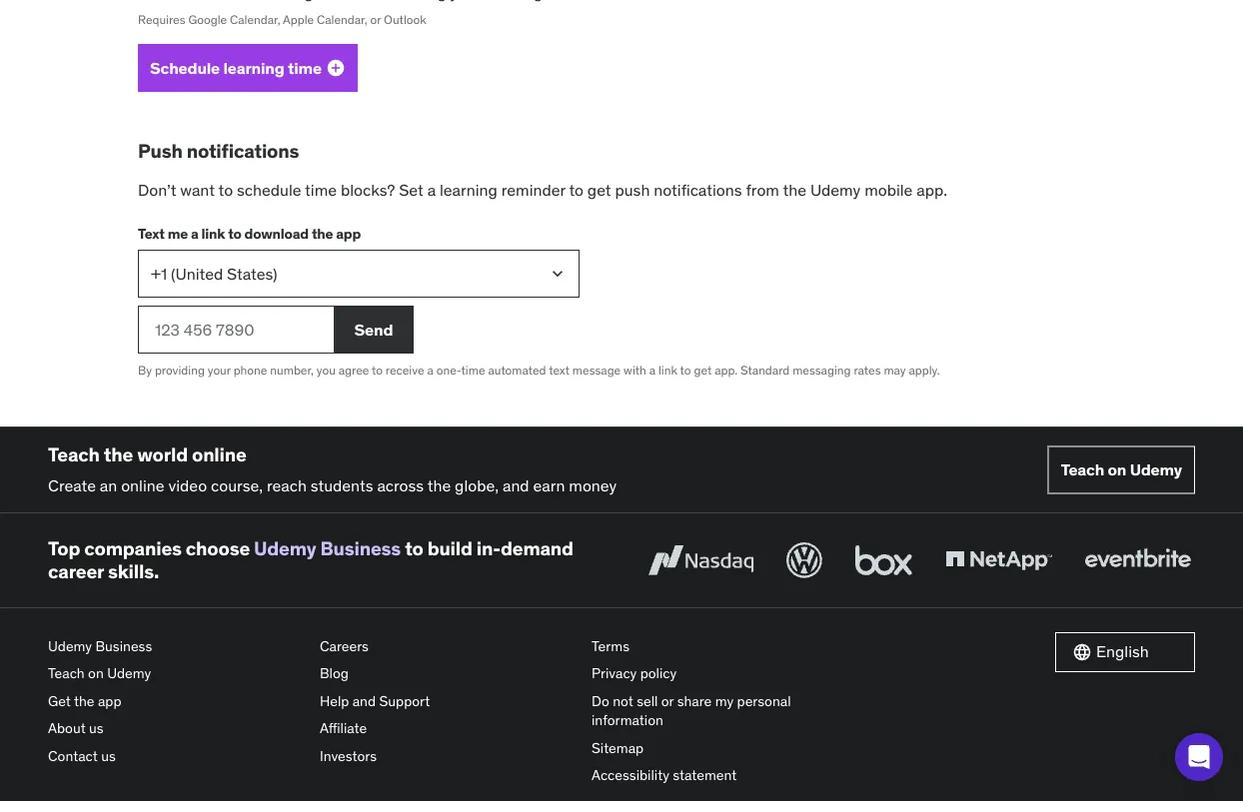 Task type: describe. For each thing, give the bounding box(es) containing it.
the inside udemy business teach on udemy get the app about us contact us
[[74, 692, 95, 710]]

investors
[[320, 747, 377, 765]]

accessibility statement link
[[592, 762, 848, 790]]

2 vertical spatial time
[[461, 363, 485, 378]]

teach the world online create an online video course, reach students across the globe, and earn money
[[48, 443, 617, 496]]

udemy up get the app link
[[107, 665, 151, 683]]

by providing your phone number, you agree to receive a one-time automated text message with a link to get app. standard messaging rates may apply.
[[138, 363, 940, 378]]

schedule learning time
[[150, 58, 322, 78]]

statement
[[673, 767, 737, 785]]

money
[[569, 475, 617, 496]]

app for get
[[98, 692, 121, 710]]

on inside udemy business teach on udemy get the app about us contact us
[[88, 665, 104, 683]]

do not sell or share my personal information button
[[592, 688, 848, 735]]

top companies choose udemy business
[[48, 537, 401, 561]]

teach for on
[[1061, 460, 1105, 480]]

0 horizontal spatial notifications
[[187, 139, 299, 163]]

push
[[138, 139, 183, 163]]

help
[[320, 692, 349, 710]]

video
[[168, 475, 207, 496]]

to build in-demand career skills.
[[48, 537, 574, 584]]

1 vertical spatial udemy business link
[[48, 632, 304, 660]]

a right with
[[649, 363, 656, 378]]

requires
[[138, 12, 185, 27]]

choose
[[186, 537, 250, 561]]

skills.
[[108, 560, 159, 584]]

1 vertical spatial link
[[659, 363, 678, 378]]

build
[[427, 537, 473, 561]]

don't
[[138, 179, 176, 200]]

udemy down reach
[[254, 537, 316, 561]]

by
[[138, 363, 152, 378]]

share
[[677, 692, 712, 710]]

contact us link
[[48, 743, 304, 770]]

0 vertical spatial teach on udemy link
[[1048, 446, 1195, 494]]

demand
[[501, 537, 574, 561]]

world
[[137, 443, 188, 467]]

2 calendar, from the left
[[317, 12, 367, 27]]

phone
[[234, 363, 267, 378]]

nasdaq image
[[644, 539, 759, 583]]

may
[[884, 363, 906, 378]]

english
[[1097, 642, 1149, 662]]

to right want
[[218, 179, 233, 200]]

privacy policy link
[[592, 660, 848, 688]]

terms link
[[592, 632, 848, 660]]

eventbrite image
[[1081, 539, 1195, 583]]

the right from
[[783, 179, 807, 200]]

automated
[[488, 363, 546, 378]]

1 vertical spatial time
[[305, 179, 337, 200]]

mobile
[[865, 179, 913, 200]]

me
[[168, 224, 188, 242]]

business inside udemy business teach on udemy get the app about us contact us
[[95, 637, 152, 655]]

0 horizontal spatial or
[[370, 12, 381, 27]]

a left one-
[[427, 363, 434, 378]]

privacy
[[592, 665, 637, 683]]

text
[[549, 363, 570, 378]]

policy
[[640, 665, 677, 683]]

support
[[379, 692, 430, 710]]

information
[[592, 712, 664, 730]]

rates
[[854, 363, 881, 378]]

netapp image
[[942, 539, 1057, 583]]

from
[[746, 179, 780, 200]]

with
[[624, 363, 647, 378]]

box image
[[851, 539, 918, 583]]

standard
[[741, 363, 790, 378]]

to right agree
[[372, 363, 383, 378]]

earn
[[533, 475, 565, 496]]

a right me
[[191, 224, 198, 242]]

push notifications
[[138, 139, 299, 163]]

and inside careers blog help and support affiliate investors
[[353, 692, 376, 710]]

about us link
[[48, 715, 304, 743]]

your
[[208, 363, 231, 378]]

the up an
[[104, 443, 133, 467]]

teach on udemy
[[1061, 460, 1182, 480]]

blocks?
[[341, 179, 395, 200]]

text me a link to download the app
[[138, 224, 361, 242]]

an
[[100, 475, 117, 496]]

1 vertical spatial teach on udemy link
[[48, 660, 304, 688]]

english button
[[1056, 632, 1195, 672]]

udemy left mobile
[[811, 179, 861, 200]]

0 vertical spatial us
[[89, 720, 104, 738]]

learning inside schedule learning time button
[[223, 58, 284, 78]]

careers blog help and support affiliate investors
[[320, 637, 430, 765]]

1 vertical spatial learning
[[440, 179, 498, 200]]

agree
[[339, 363, 369, 378]]

do
[[592, 692, 610, 710]]

1 horizontal spatial notifications
[[654, 179, 742, 200]]

terms privacy policy do not sell or share my personal information sitemap accessibility statement
[[592, 637, 791, 785]]

schedule
[[150, 58, 220, 78]]

to left download
[[228, 224, 242, 242]]

push
[[615, 179, 650, 200]]

help and support link
[[320, 688, 576, 715]]

the left the globe,
[[428, 475, 451, 496]]

globe,
[[455, 475, 499, 496]]

0 vertical spatial udemy business link
[[254, 537, 401, 561]]

a right the set
[[427, 179, 436, 200]]

sell
[[637, 692, 658, 710]]

affiliate
[[320, 720, 367, 738]]

want
[[180, 179, 215, 200]]

careers
[[320, 637, 369, 655]]

0 vertical spatial app.
[[917, 179, 948, 200]]



Task type: locate. For each thing, give the bounding box(es) containing it.
0 vertical spatial and
[[503, 475, 529, 496]]

1 horizontal spatial link
[[659, 363, 678, 378]]

calendar, right the apple
[[317, 12, 367, 27]]

across
[[377, 475, 424, 496]]

0 vertical spatial notifications
[[187, 139, 299, 163]]

us right about
[[89, 720, 104, 738]]

schedule
[[237, 179, 301, 200]]

0 horizontal spatial learning
[[223, 58, 284, 78]]

blog link
[[320, 660, 576, 688]]

0 horizontal spatial teach on udemy link
[[48, 660, 304, 688]]

to inside to build in-demand career skills.
[[405, 537, 423, 561]]

0 horizontal spatial link
[[201, 224, 225, 242]]

requires google calendar, apple calendar, or outlook
[[138, 12, 427, 27]]

get the app link
[[48, 688, 304, 715]]

accessibility
[[592, 767, 670, 785]]

1 horizontal spatial online
[[192, 443, 247, 467]]

1 horizontal spatial or
[[661, 692, 674, 710]]

message
[[573, 363, 621, 378]]

time left blocks?
[[305, 179, 337, 200]]

0 horizontal spatial app.
[[715, 363, 738, 378]]

business
[[320, 537, 401, 561], [95, 637, 152, 655]]

0 horizontal spatial calendar,
[[230, 12, 280, 27]]

business down the students in the left of the page
[[320, 537, 401, 561]]

on up get the app link
[[88, 665, 104, 683]]

1 vertical spatial online
[[121, 475, 165, 496]]

1 horizontal spatial learning
[[440, 179, 498, 200]]

in-
[[477, 537, 501, 561]]

and right help
[[353, 692, 376, 710]]

1 horizontal spatial app.
[[917, 179, 948, 200]]

small image
[[326, 58, 346, 78]]

1 horizontal spatial get
[[694, 363, 712, 378]]

1 vertical spatial and
[[353, 692, 376, 710]]

on up eventbrite "image"
[[1108, 460, 1127, 480]]

123 456 7890 text field
[[138, 306, 334, 354]]

personal
[[737, 692, 791, 710]]

and inside 'teach the world online create an online video course, reach students across the globe, and earn money'
[[503, 475, 529, 496]]

teach on udemy link
[[1048, 446, 1195, 494], [48, 660, 304, 688]]

0 horizontal spatial online
[[121, 475, 165, 496]]

apple
[[283, 12, 314, 27]]

0 vertical spatial link
[[201, 224, 225, 242]]

1 horizontal spatial app
[[336, 224, 361, 242]]

time inside schedule learning time button
[[288, 58, 322, 78]]

or right the sell
[[661, 692, 674, 710]]

number,
[[270, 363, 314, 378]]

time left automated
[[461, 363, 485, 378]]

notifications
[[187, 139, 299, 163], [654, 179, 742, 200]]

udemy business link down the students in the left of the page
[[254, 537, 401, 561]]

get
[[48, 692, 71, 710]]

1 horizontal spatial and
[[503, 475, 529, 496]]

online right an
[[121, 475, 165, 496]]

text
[[138, 224, 165, 242]]

notifications up schedule
[[187, 139, 299, 163]]

about
[[48, 720, 86, 738]]

notifications left from
[[654, 179, 742, 200]]

to right reminder
[[569, 179, 584, 200]]

learning
[[223, 58, 284, 78], [440, 179, 498, 200]]

1 vertical spatial or
[[661, 692, 674, 710]]

time left small icon
[[288, 58, 322, 78]]

top
[[48, 537, 80, 561]]

app inside udemy business teach on udemy get the app about us contact us
[[98, 692, 121, 710]]

online
[[192, 443, 247, 467], [121, 475, 165, 496]]

app
[[336, 224, 361, 242], [98, 692, 121, 710]]

receive
[[386, 363, 424, 378]]

to
[[218, 179, 233, 200], [569, 179, 584, 200], [228, 224, 242, 242], [372, 363, 383, 378], [680, 363, 691, 378], [405, 537, 423, 561]]

get left push
[[588, 179, 611, 200]]

companies
[[84, 537, 182, 561]]

udemy business teach on udemy get the app about us contact us
[[48, 637, 152, 765]]

careers link
[[320, 632, 576, 660]]

to left build
[[405, 537, 423, 561]]

us right contact
[[101, 747, 116, 765]]

get left the standard
[[694, 363, 712, 378]]

1 horizontal spatial on
[[1108, 460, 1127, 480]]

and
[[503, 475, 529, 496], [353, 692, 376, 710]]

and left earn
[[503, 475, 529, 496]]

to right with
[[680, 363, 691, 378]]

link right with
[[659, 363, 678, 378]]

teach for the
[[48, 443, 100, 467]]

0 vertical spatial learning
[[223, 58, 284, 78]]

you
[[317, 363, 336, 378]]

or left outlook
[[370, 12, 381, 27]]

affiliate link
[[320, 715, 576, 743]]

not
[[613, 692, 633, 710]]

0 horizontal spatial on
[[88, 665, 104, 683]]

1 horizontal spatial calendar,
[[317, 12, 367, 27]]

reach
[[267, 475, 307, 496]]

0 vertical spatial online
[[192, 443, 247, 467]]

0 horizontal spatial and
[[353, 692, 376, 710]]

or inside terms privacy policy do not sell or share my personal information sitemap accessibility statement
[[661, 692, 674, 710]]

app down blocks?
[[336, 224, 361, 242]]

messaging
[[793, 363, 851, 378]]

us
[[89, 720, 104, 738], [101, 747, 116, 765]]

0 horizontal spatial business
[[95, 637, 152, 655]]

1 vertical spatial business
[[95, 637, 152, 655]]

1 vertical spatial get
[[694, 363, 712, 378]]

udemy business link up get the app link
[[48, 632, 304, 660]]

business down skills.
[[95, 637, 152, 655]]

blog
[[320, 665, 349, 683]]

udemy business link
[[254, 537, 401, 561], [48, 632, 304, 660]]

0 vertical spatial business
[[320, 537, 401, 561]]

teach on udemy link up about us link
[[48, 660, 304, 688]]

learning down requires google calendar, apple calendar, or outlook
[[223, 58, 284, 78]]

1 vertical spatial app
[[98, 692, 121, 710]]

app right get
[[98, 692, 121, 710]]

download
[[244, 224, 309, 242]]

1 horizontal spatial business
[[320, 537, 401, 561]]

create
[[48, 475, 96, 496]]

outlook
[[384, 12, 427, 27]]

online up course, on the left
[[192, 443, 247, 467]]

on
[[1108, 460, 1127, 480], [88, 665, 104, 683]]

schedule learning time button
[[138, 44, 358, 92]]

set
[[399, 179, 424, 200]]

one-
[[436, 363, 461, 378]]

0 vertical spatial time
[[288, 58, 322, 78]]

the right get
[[74, 692, 95, 710]]

1 vertical spatial us
[[101, 747, 116, 765]]

career
[[48, 560, 104, 584]]

get
[[588, 179, 611, 200], [694, 363, 712, 378]]

course,
[[211, 475, 263, 496]]

1 vertical spatial app.
[[715, 363, 738, 378]]

learning right the set
[[440, 179, 498, 200]]

0 vertical spatial app
[[336, 224, 361, 242]]

google
[[188, 12, 227, 27]]

reminder
[[502, 179, 566, 200]]

sitemap
[[592, 739, 644, 757]]

small image
[[1073, 642, 1093, 662]]

terms
[[592, 637, 630, 655]]

teach
[[48, 443, 100, 467], [1061, 460, 1105, 480], [48, 665, 85, 683]]

link right me
[[201, 224, 225, 242]]

udemy up get
[[48, 637, 92, 655]]

teach inside udemy business teach on udemy get the app about us contact us
[[48, 665, 85, 683]]

1 horizontal spatial teach on udemy link
[[1048, 446, 1195, 494]]

volkswagen image
[[783, 539, 827, 583]]

contact
[[48, 747, 98, 765]]

0 vertical spatial or
[[370, 12, 381, 27]]

students
[[311, 475, 373, 496]]

sitemap link
[[592, 735, 848, 762]]

1 vertical spatial on
[[88, 665, 104, 683]]

1 vertical spatial notifications
[[654, 179, 742, 200]]

send
[[354, 319, 393, 340]]

app. left the standard
[[715, 363, 738, 378]]

my
[[715, 692, 734, 710]]

teach inside 'teach the world online create an online video course, reach students across the globe, and earn money'
[[48, 443, 100, 467]]

calendar, left the apple
[[230, 12, 280, 27]]

0 horizontal spatial app
[[98, 692, 121, 710]]

1 calendar, from the left
[[230, 12, 280, 27]]

teach on udemy link up eventbrite "image"
[[1048, 446, 1195, 494]]

0 vertical spatial on
[[1108, 460, 1127, 480]]

app for download
[[336, 224, 361, 242]]

app. right mobile
[[917, 179, 948, 200]]

send button
[[334, 306, 414, 354]]

don't want to schedule time blocks? set a learning reminder to get push notifications from the udemy mobile app.
[[138, 179, 948, 200]]

the right download
[[312, 224, 333, 242]]

link
[[201, 224, 225, 242], [659, 363, 678, 378]]

a
[[427, 179, 436, 200], [191, 224, 198, 242], [427, 363, 434, 378], [649, 363, 656, 378]]

0 horizontal spatial get
[[588, 179, 611, 200]]

0 vertical spatial get
[[588, 179, 611, 200]]

investors link
[[320, 743, 576, 770]]

calendar,
[[230, 12, 280, 27], [317, 12, 367, 27]]

udemy up eventbrite "image"
[[1130, 460, 1182, 480]]



Task type: vqa. For each thing, say whether or not it's contained in the screenshot.
coupon at the bottom left of the page
no



